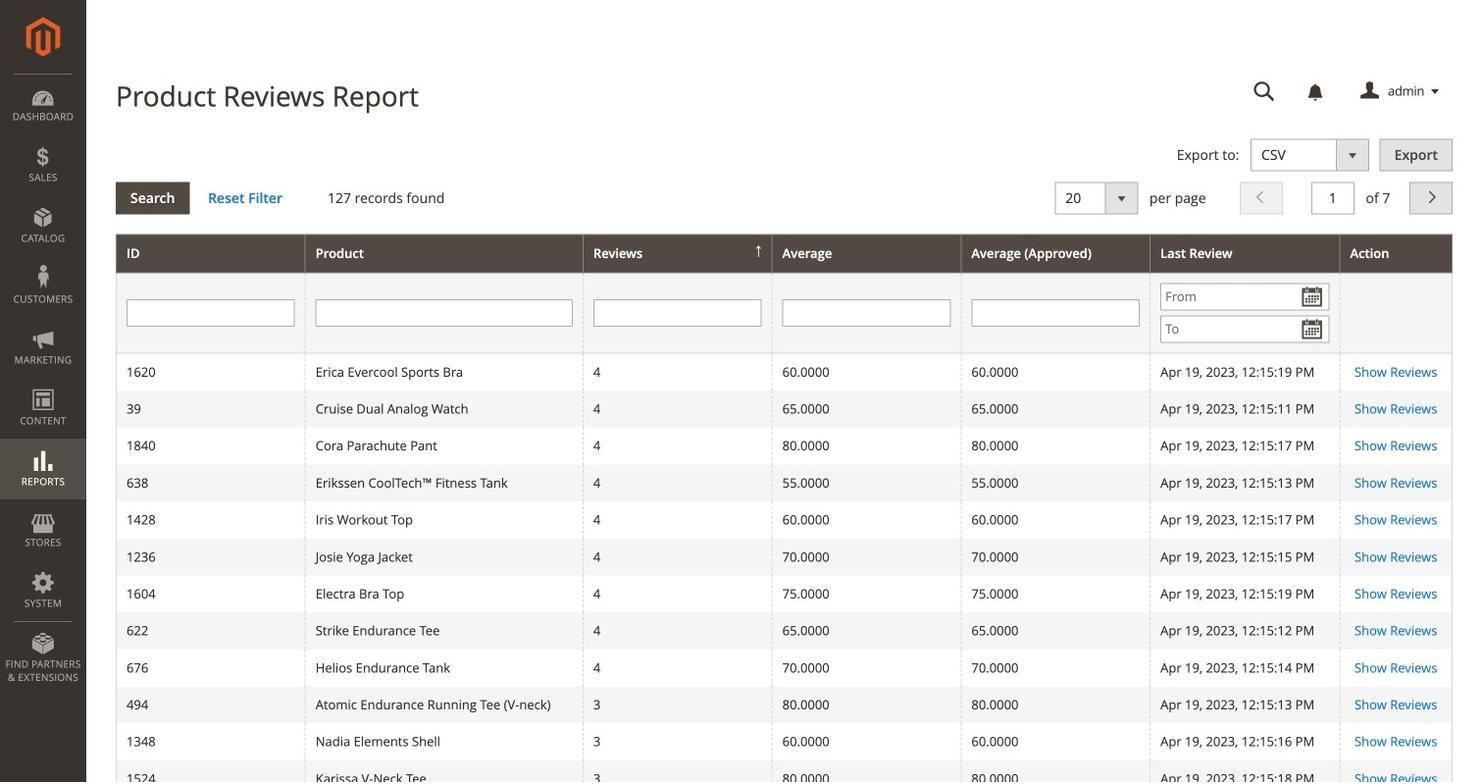 Task type: locate. For each thing, give the bounding box(es) containing it.
None text field
[[1240, 75, 1290, 109], [972, 299, 1141, 327], [1240, 75, 1290, 109], [972, 299, 1141, 327]]

From text field
[[1161, 283, 1330, 310]]

menu bar
[[0, 74, 86, 694]]

None text field
[[1312, 182, 1355, 215], [127, 299, 295, 327], [316, 299, 573, 327], [594, 299, 762, 327], [783, 299, 951, 327], [1312, 182, 1355, 215], [127, 299, 295, 327], [316, 299, 573, 327], [594, 299, 762, 327], [783, 299, 951, 327]]



Task type: describe. For each thing, give the bounding box(es) containing it.
magento admin panel image
[[26, 17, 60, 57]]

To text field
[[1161, 315, 1330, 343]]



